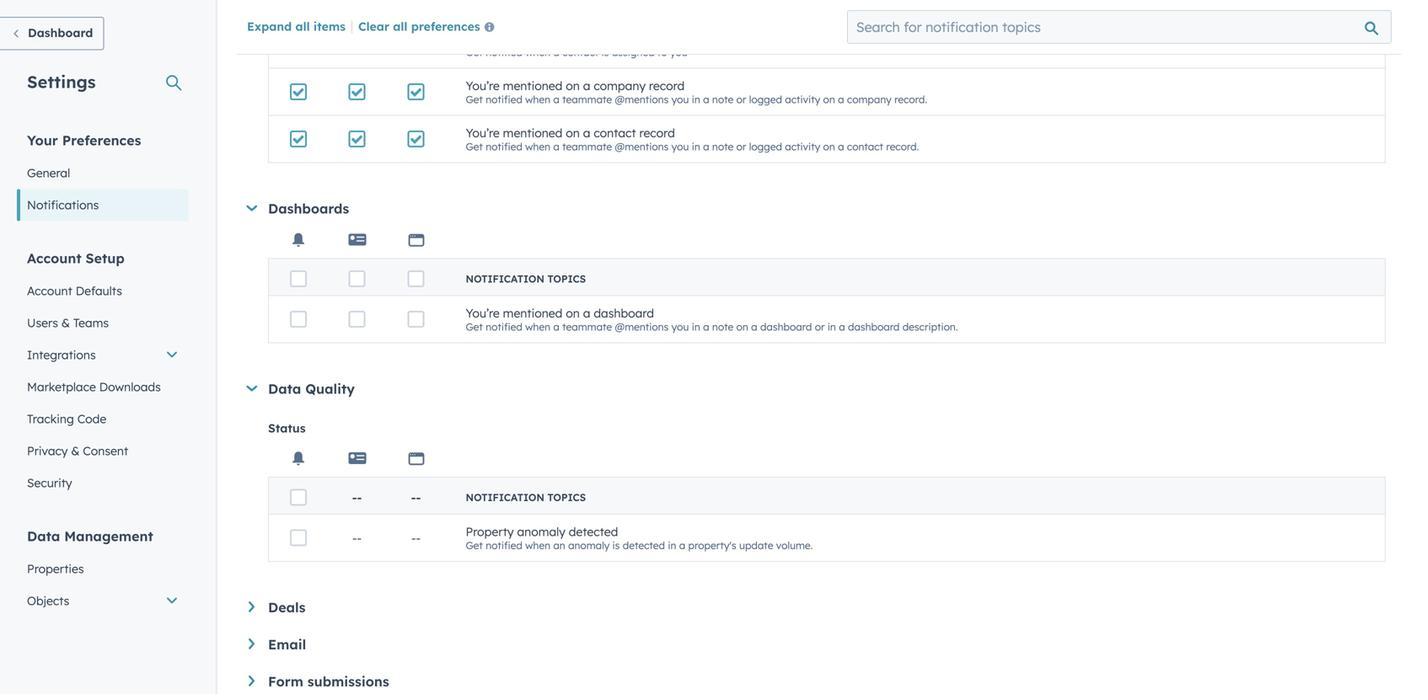 Task type: locate. For each thing, give the bounding box(es) containing it.
assigned
[[513, 31, 563, 46], [612, 46, 655, 58]]

@mentions inside 'you're mentioned on a contact record get notified when a teammate @mentions you in a note or logged activity on a contact record.'
[[615, 140, 669, 153]]

record. for you're mentioned on a contact record
[[886, 140, 919, 153]]

2 when from the top
[[525, 93, 551, 106]]

1 vertical spatial record.
[[886, 140, 919, 153]]

0 vertical spatial note
[[712, 93, 734, 106]]

topics for detected
[[548, 492, 586, 504]]

caret image
[[249, 639, 255, 650], [249, 676, 255, 687]]

get inside property anomaly detected get notified when an anomaly is detected in a property's update volume.
[[466, 539, 483, 552]]

data quality
[[268, 381, 355, 398]]

@mentions for contact
[[615, 140, 669, 153]]

--
[[352, 490, 362, 505], [411, 490, 421, 505], [352, 531, 362, 546], [411, 531, 421, 546]]

data
[[268, 381, 301, 398], [27, 528, 60, 545]]

activity inside 'you're mentioned on a contact record get notified when a teammate @mentions you in a note or logged activity on a contact record.'
[[785, 140, 820, 153]]

record down the you're mentioned on a company record get notified when a teammate @mentions you in a note or logged activity on a company record.
[[639, 125, 675, 140]]

data up properties
[[27, 528, 60, 545]]

anomaly right property
[[517, 525, 566, 539]]

note
[[712, 93, 734, 106], [712, 140, 734, 153], [712, 321, 734, 333]]

record. inside 'you're mentioned on a contact record get notified when a teammate @mentions you in a note or logged activity on a contact record.'
[[886, 140, 919, 153]]

you inside you're mentioned on a dashboard get notified when a teammate @mentions you in a note on a dashboard or in a dashboard description.
[[672, 321, 689, 333]]

1 vertical spatial caret image
[[246, 386, 257, 392]]

0 vertical spatial account
[[27, 250, 81, 267]]

on
[[566, 78, 580, 93], [823, 93, 835, 106], [566, 125, 580, 140], [823, 140, 835, 153], [566, 306, 580, 321], [737, 321, 748, 333]]

-
[[352, 490, 357, 505], [357, 490, 362, 505], [411, 490, 416, 505], [416, 490, 421, 505], [352, 531, 357, 546], [357, 531, 362, 546], [411, 531, 416, 546], [416, 531, 421, 546]]

3 teammate from the top
[[562, 321, 612, 333]]

or inside you're mentioned on a dashboard get notified when a teammate @mentions you in a note on a dashboard or in a dashboard description.
[[815, 321, 825, 333]]

2 caret image from the top
[[249, 676, 255, 687]]

you inside 'you're mentioned on a contact record get notified when a teammate @mentions you in a note or logged activity on a contact record.'
[[672, 140, 689, 153]]

or down the you're mentioned on a company record get notified when a teammate @mentions you in a note or logged activity on a company record.
[[737, 140, 746, 153]]

a
[[553, 46, 560, 58], [583, 78, 590, 93], [553, 93, 560, 106], [703, 93, 709, 106], [838, 93, 844, 106], [583, 125, 590, 140], [553, 140, 560, 153], [703, 140, 709, 153], [838, 140, 844, 153], [583, 306, 590, 321], [553, 321, 560, 333], [703, 321, 709, 333], [751, 321, 758, 333], [839, 321, 845, 333], [679, 539, 686, 552]]

logged
[[749, 93, 782, 106], [749, 140, 782, 153]]

assigned right contact
[[513, 31, 563, 46]]

2 get from the top
[[466, 93, 483, 106]]

you're inside you're mentioned on a dashboard get notified when a teammate @mentions you in a note on a dashboard or in a dashboard description.
[[466, 306, 500, 321]]

0 horizontal spatial company
[[594, 78, 646, 93]]

4 notified from the top
[[486, 321, 523, 333]]

you
[[581, 31, 602, 46], [670, 46, 688, 58], [672, 93, 689, 106], [672, 140, 689, 153], [672, 321, 689, 333]]

get
[[466, 46, 483, 58], [466, 93, 483, 106], [466, 140, 483, 153], [466, 321, 483, 333], [466, 539, 483, 552]]

data up status
[[268, 381, 301, 398]]

caret image left deals at the left bottom of page
[[249, 602, 255, 613]]

you're for you're mentioned on a company record
[[466, 78, 500, 93]]

2 vertical spatial mentioned
[[503, 306, 563, 321]]

1 you're from the top
[[466, 78, 500, 93]]

0 vertical spatial notification
[[466, 273, 545, 285]]

notified inside property anomaly detected get notified when an anomaly is detected in a property's update volume.
[[486, 539, 523, 552]]

0 vertical spatial caret image
[[246, 205, 257, 211]]

detected left property's
[[623, 539, 665, 552]]

0 vertical spatial caret image
[[249, 639, 255, 650]]

you're mentioned on a contact record get notified when a teammate @mentions you in a note or logged activity on a contact record.
[[466, 125, 919, 153]]

or up "data quality" dropdown button
[[815, 321, 825, 333]]

when
[[525, 46, 551, 58], [525, 93, 551, 106], [525, 140, 551, 153], [525, 321, 551, 333], [525, 539, 551, 552]]

objects
[[27, 594, 69, 609]]

0 vertical spatial mentioned
[[503, 78, 563, 93]]

1 activity from the top
[[785, 93, 820, 106]]

to up the you're mentioned on a company record get notified when a teammate @mentions you in a note or logged activity on a company record.
[[657, 46, 667, 58]]

general
[[27, 166, 70, 180]]

expand
[[247, 19, 292, 34]]

3 you're from the top
[[466, 306, 500, 321]]

0 vertical spatial teammate
[[562, 93, 612, 106]]

activity inside the you're mentioned on a company record get notified when a teammate @mentions you in a note or logged activity on a company record.
[[785, 93, 820, 106]]

all
[[295, 19, 310, 34], [393, 19, 408, 34]]

caret image left the data quality
[[246, 386, 257, 392]]

0 vertical spatial is
[[602, 46, 609, 58]]

note inside 'you're mentioned on a contact record get notified when a teammate @mentions you in a note or logged activity on a contact record.'
[[712, 140, 734, 153]]

caret image left 'email'
[[249, 639, 255, 650]]

in
[[692, 93, 700, 106], [692, 140, 700, 153], [692, 321, 700, 333], [828, 321, 836, 333], [668, 539, 676, 552]]

properties
[[27, 562, 84, 577]]

1 vertical spatial notification
[[466, 492, 545, 504]]

is inside contact assigned to you get notified when a contact is assigned to you
[[602, 46, 609, 58]]

get inside you're mentioned on a dashboard get notified when a teammate @mentions you in a note on a dashboard or in a dashboard description.
[[466, 321, 483, 333]]

2 you're from the top
[[466, 125, 500, 140]]

to right contact
[[566, 31, 578, 46]]

note for you're mentioned on a company record
[[712, 93, 734, 106]]

email
[[268, 637, 306, 653]]

caret image for data quality
[[246, 386, 257, 392]]

2 account from the top
[[27, 284, 72, 298]]

1 mentioned from the top
[[503, 78, 563, 93]]

account for account setup
[[27, 250, 81, 267]]

1 vertical spatial teammate
[[562, 140, 612, 153]]

1 all from the left
[[295, 19, 310, 34]]

mentioned
[[503, 78, 563, 93], [503, 125, 563, 140], [503, 306, 563, 321]]

contact assigned to you get notified when a contact is assigned to you
[[466, 31, 688, 58]]

0 horizontal spatial to
[[566, 31, 578, 46]]

5 notified from the top
[[486, 539, 523, 552]]

mentioned for contact
[[503, 125, 563, 140]]

1 vertical spatial data
[[27, 528, 60, 545]]

0 vertical spatial logged
[[749, 93, 782, 106]]

logged inside 'you're mentioned on a contact record get notified when a teammate @mentions you in a note or logged activity on a contact record.'
[[749, 140, 782, 153]]

or
[[737, 93, 746, 106], [737, 140, 746, 153], [815, 321, 825, 333]]

you're inside the you're mentioned on a company record get notified when a teammate @mentions you in a note or logged activity on a company record.
[[466, 78, 500, 93]]

users
[[27, 316, 58, 330]]

2 notification topics from the top
[[466, 492, 586, 504]]

an
[[553, 539, 565, 552]]

a inside contact assigned to you get notified when a contact is assigned to you
[[553, 46, 560, 58]]

expand all items button
[[247, 19, 346, 34]]

in inside the you're mentioned on a company record get notified when a teammate @mentions you in a note or logged activity on a company record.
[[692, 93, 700, 106]]

caret image
[[246, 205, 257, 211], [246, 386, 257, 392], [249, 602, 255, 613]]

2 vertical spatial teammate
[[562, 321, 612, 333]]

0 horizontal spatial data
[[27, 528, 60, 545]]

1 vertical spatial topics
[[548, 492, 586, 504]]

1 notification from the top
[[466, 273, 545, 285]]

properties link
[[17, 553, 189, 586]]

is
[[602, 46, 609, 58], [613, 539, 620, 552]]

0 vertical spatial notification topics
[[466, 273, 586, 285]]

2 activity from the top
[[785, 140, 820, 153]]

1 account from the top
[[27, 250, 81, 267]]

marketplace downloads
[[27, 380, 161, 395]]

contact
[[562, 46, 599, 58], [594, 125, 636, 140], [847, 140, 884, 153]]

2 vertical spatial @mentions
[[615, 321, 669, 333]]

caret image inside form submissions dropdown button
[[249, 676, 255, 687]]

topics
[[548, 273, 586, 285], [548, 492, 586, 504]]

logged inside the you're mentioned on a company record get notified when a teammate @mentions you in a note or logged activity on a company record.
[[749, 93, 782, 106]]

note inside you're mentioned on a dashboard get notified when a teammate @mentions you in a note on a dashboard or in a dashboard description.
[[712, 321, 734, 333]]

1 teammate from the top
[[562, 93, 612, 106]]

mentioned inside the you're mentioned on a company record get notified when a teammate @mentions you in a note or logged activity on a company record.
[[503, 78, 563, 93]]

2 notified from the top
[[486, 93, 523, 106]]

1 get from the top
[[466, 46, 483, 58]]

or inside 'you're mentioned on a contact record get notified when a teammate @mentions you in a note or logged activity on a contact record.'
[[737, 140, 746, 153]]

1 vertical spatial activity
[[785, 140, 820, 153]]

record up 'you're mentioned on a contact record get notified when a teammate @mentions you in a note or logged activity on a contact record.'
[[649, 78, 685, 93]]

downloads
[[99, 380, 161, 395]]

anomaly right an
[[568, 539, 610, 552]]

notification
[[466, 273, 545, 285], [466, 492, 545, 504]]

0 horizontal spatial all
[[295, 19, 310, 34]]

1 vertical spatial caret image
[[249, 676, 255, 687]]

0 vertical spatial or
[[737, 93, 746, 106]]

users & teams link
[[17, 307, 189, 339]]

account
[[27, 250, 81, 267], [27, 284, 72, 298]]

1 logged from the top
[[749, 93, 782, 106]]

marketplace downloads link
[[17, 371, 189, 403]]

2 notification from the top
[[466, 492, 545, 504]]

security link
[[17, 467, 189, 500]]

1 horizontal spatial is
[[613, 539, 620, 552]]

1 notification topics from the top
[[466, 273, 586, 285]]

account up account defaults
[[27, 250, 81, 267]]

2 mentioned from the top
[[503, 125, 563, 140]]

anomaly
[[517, 525, 566, 539], [568, 539, 610, 552]]

notified
[[486, 46, 523, 58], [486, 93, 523, 106], [486, 140, 523, 153], [486, 321, 523, 333], [486, 539, 523, 552]]

caret image left form at the left bottom of page
[[249, 676, 255, 687]]

tracking code link
[[17, 403, 189, 435]]

3 note from the top
[[712, 321, 734, 333]]

when inside the you're mentioned on a company record get notified when a teammate @mentions you in a note or logged activity on a company record.
[[525, 93, 551, 106]]

5 when from the top
[[525, 539, 551, 552]]

notifications
[[27, 198, 99, 212]]

to
[[566, 31, 578, 46], [657, 46, 667, 58]]

record.
[[895, 93, 927, 106], [886, 140, 919, 153]]

teammate for company
[[562, 93, 612, 106]]

you're
[[466, 78, 500, 93], [466, 125, 500, 140], [466, 306, 500, 321]]

caret image inside dashboards dropdown button
[[246, 205, 257, 211]]

1 vertical spatial mentioned
[[503, 125, 563, 140]]

&
[[61, 316, 70, 330], [71, 444, 80, 459]]

2 vertical spatial or
[[815, 321, 825, 333]]

3 get from the top
[[466, 140, 483, 153]]

1 vertical spatial or
[[737, 140, 746, 153]]

data inside 'element'
[[27, 528, 60, 545]]

notified inside the you're mentioned on a company record get notified when a teammate @mentions you in a note or logged activity on a company record.
[[486, 93, 523, 106]]

0 vertical spatial data
[[268, 381, 301, 398]]

teammate inside the you're mentioned on a company record get notified when a teammate @mentions you in a note or logged activity on a company record.
[[562, 93, 612, 106]]

3 @mentions from the top
[[615, 321, 669, 333]]

5 get from the top
[[466, 539, 483, 552]]

& right privacy
[[71, 444, 80, 459]]

1 horizontal spatial detected
[[623, 539, 665, 552]]

mentioned inside you're mentioned on a dashboard get notified when a teammate @mentions you in a note on a dashboard or in a dashboard description.
[[503, 306, 563, 321]]

1 vertical spatial you're
[[466, 125, 500, 140]]

3 mentioned from the top
[[503, 306, 563, 321]]

dashboard
[[28, 25, 93, 40]]

2 teammate from the top
[[562, 140, 612, 153]]

teammate
[[562, 93, 612, 106], [562, 140, 612, 153], [562, 321, 612, 333]]

0 horizontal spatial assigned
[[513, 31, 563, 46]]

caret image left 'dashboards'
[[246, 205, 257, 211]]

notified inside contact assigned to you get notified when a contact is assigned to you
[[486, 46, 523, 58]]

all right clear
[[393, 19, 408, 34]]

1 vertical spatial account
[[27, 284, 72, 298]]

1 vertical spatial &
[[71, 444, 80, 459]]

3 when from the top
[[525, 140, 551, 153]]

0 vertical spatial record.
[[895, 93, 927, 106]]

1 when from the top
[[525, 46, 551, 58]]

or inside the you're mentioned on a company record get notified when a teammate @mentions you in a note or logged activity on a company record.
[[737, 93, 746, 106]]

or up 'you're mentioned on a contact record get notified when a teammate @mentions you in a note or logged activity on a contact record.'
[[737, 93, 746, 106]]

0 vertical spatial topics
[[548, 273, 586, 285]]

1 vertical spatial record
[[639, 125, 675, 140]]

activity for you're mentioned on a contact record
[[785, 140, 820, 153]]

0 vertical spatial record
[[649, 78, 685, 93]]

deals button
[[249, 599, 1386, 616]]

0 horizontal spatial is
[[602, 46, 609, 58]]

logged up 'you're mentioned on a contact record get notified when a teammate @mentions you in a note or logged activity on a contact record.'
[[749, 93, 782, 106]]

caret image for form submissions
[[249, 676, 255, 687]]

volume.
[[776, 539, 813, 552]]

assigned up the you're mentioned on a company record get notified when a teammate @mentions you in a note or logged activity on a company record.
[[612, 46, 655, 58]]

when inside you're mentioned on a dashboard get notified when a teammate @mentions you in a note on a dashboard or in a dashboard description.
[[525, 321, 551, 333]]

note for you're mentioned on a contact record
[[712, 140, 734, 153]]

& right users
[[61, 316, 70, 330]]

all left items
[[295, 19, 310, 34]]

1 note from the top
[[712, 93, 734, 106]]

notification topics for mentioned
[[466, 273, 586, 285]]

logged up dashboards dropdown button
[[749, 140, 782, 153]]

2 vertical spatial you're
[[466, 306, 500, 321]]

contact inside contact assigned to you get notified when a contact is assigned to you
[[562, 46, 599, 58]]

note inside the you're mentioned on a company record get notified when a teammate @mentions you in a note or logged activity on a company record.
[[712, 93, 734, 106]]

account setup
[[27, 250, 125, 267]]

4 when from the top
[[525, 321, 551, 333]]

1 horizontal spatial company
[[847, 93, 892, 106]]

1 horizontal spatial data
[[268, 381, 301, 398]]

1 vertical spatial @mentions
[[615, 140, 669, 153]]

notification topics
[[466, 273, 586, 285], [466, 492, 586, 504]]

2 all from the left
[[393, 19, 408, 34]]

notification topics for anomaly
[[466, 492, 586, 504]]

4 get from the top
[[466, 321, 483, 333]]

1 @mentions from the top
[[615, 93, 669, 106]]

you inside the you're mentioned on a company record get notified when a teammate @mentions you in a note or logged activity on a company record.
[[672, 93, 689, 106]]

2 logged from the top
[[749, 140, 782, 153]]

caret image inside "data quality" dropdown button
[[246, 386, 257, 392]]

teammate inside 'you're mentioned on a contact record get notified when a teammate @mentions you in a note or logged activity on a contact record.'
[[562, 140, 612, 153]]

1 caret image from the top
[[249, 639, 255, 650]]

caret image for email
[[249, 639, 255, 650]]

teammate inside you're mentioned on a dashboard get notified when a teammate @mentions you in a note on a dashboard or in a dashboard description.
[[562, 321, 612, 333]]

1 vertical spatial logged
[[749, 140, 782, 153]]

caret image inside deals dropdown button
[[249, 602, 255, 613]]

0 horizontal spatial &
[[61, 316, 70, 330]]

you for you're mentioned on a company record
[[672, 93, 689, 106]]

all for expand
[[295, 19, 310, 34]]

2 @mentions from the top
[[615, 140, 669, 153]]

2 topics from the top
[[548, 492, 586, 504]]

3 notified from the top
[[486, 140, 523, 153]]

notified inside 'you're mentioned on a contact record get notified when a teammate @mentions you in a note or logged activity on a contact record.'
[[486, 140, 523, 153]]

you're inside 'you're mentioned on a contact record get notified when a teammate @mentions you in a note or logged activity on a contact record.'
[[466, 125, 500, 140]]

2 vertical spatial caret image
[[249, 602, 255, 613]]

record. inside the you're mentioned on a company record get notified when a teammate @mentions you in a note or logged activity on a company record.
[[895, 93, 927, 106]]

record inside the you're mentioned on a company record get notified when a teammate @mentions you in a note or logged activity on a company record.
[[649, 78, 685, 93]]

dashboard
[[594, 306, 654, 321], [760, 321, 812, 333], [848, 321, 900, 333]]

contact
[[466, 31, 510, 46]]

@mentions inside you're mentioned on a dashboard get notified when a teammate @mentions you in a note on a dashboard or in a dashboard description.
[[615, 321, 669, 333]]

data for data management
[[27, 528, 60, 545]]

0 horizontal spatial dashboard
[[594, 306, 654, 321]]

1 horizontal spatial to
[[657, 46, 667, 58]]

items
[[314, 19, 346, 34]]

@mentions inside the you're mentioned on a company record get notified when a teammate @mentions you in a note or logged activity on a company record.
[[615, 93, 669, 106]]

0 vertical spatial &
[[61, 316, 70, 330]]

or for you're mentioned on a company record
[[737, 93, 746, 106]]

deals
[[268, 599, 306, 616]]

1 topics from the top
[[548, 273, 586, 285]]

detected right an
[[569, 525, 618, 539]]

logged for you're mentioned on a company record
[[749, 93, 782, 106]]

0 vertical spatial activity
[[785, 93, 820, 106]]

dashboards button
[[246, 200, 1386, 217]]

you're mentioned on a dashboard get notified when a teammate @mentions you in a note on a dashboard or in a dashboard description.
[[466, 306, 958, 333]]

1 vertical spatial is
[[613, 539, 620, 552]]

general link
[[17, 157, 189, 189]]

0 vertical spatial @mentions
[[615, 93, 669, 106]]

company
[[594, 78, 646, 93], [847, 93, 892, 106]]

mentioned inside 'you're mentioned on a contact record get notified when a teammate @mentions you in a note or logged activity on a contact record.'
[[503, 125, 563, 140]]

2 note from the top
[[712, 140, 734, 153]]

1 vertical spatial notification topics
[[466, 492, 586, 504]]

tracking code
[[27, 412, 106, 427]]

notification for you're
[[466, 273, 545, 285]]

account up users
[[27, 284, 72, 298]]

activity
[[785, 93, 820, 106], [785, 140, 820, 153]]

caret image inside "email" dropdown button
[[249, 639, 255, 650]]

clear
[[358, 19, 389, 34]]

all inside button
[[393, 19, 408, 34]]

1 notified from the top
[[486, 46, 523, 58]]

2 vertical spatial note
[[712, 321, 734, 333]]

1 vertical spatial note
[[712, 140, 734, 153]]

@mentions for company
[[615, 93, 669, 106]]

1 horizontal spatial all
[[393, 19, 408, 34]]

0 vertical spatial you're
[[466, 78, 500, 93]]

1 horizontal spatial &
[[71, 444, 80, 459]]

record inside 'you're mentioned on a contact record get notified when a teammate @mentions you in a note or logged activity on a contact record.'
[[639, 125, 675, 140]]



Task type: vqa. For each thing, say whether or not it's contained in the screenshot.
beta?
no



Task type: describe. For each thing, give the bounding box(es) containing it.
get inside the you're mentioned on a company record get notified when a teammate @mentions you in a note or logged activity on a company record.
[[466, 93, 483, 106]]

integrations button
[[17, 339, 189, 371]]

code
[[77, 412, 106, 427]]

your preferences
[[27, 132, 141, 149]]

caret image for deals
[[249, 602, 255, 613]]

data quality button
[[246, 381, 1386, 398]]

when inside 'you're mentioned on a contact record get notified when a teammate @mentions you in a note or logged activity on a contact record.'
[[525, 140, 551, 153]]

or for you're mentioned on a contact record
[[737, 140, 746, 153]]

defaults
[[76, 284, 122, 298]]

consent
[[83, 444, 128, 459]]

get inside 'you're mentioned on a contact record get notified when a teammate @mentions you in a note or logged activity on a contact record.'
[[466, 140, 483, 153]]

data for data quality
[[268, 381, 301, 398]]

status
[[268, 421, 306, 436]]

update
[[739, 539, 773, 552]]

privacy & consent link
[[17, 435, 189, 467]]

property anomaly detected get notified when an anomaly is detected in a property's update volume.
[[466, 525, 813, 552]]

activity for you're mentioned on a company record
[[785, 93, 820, 106]]

account for account defaults
[[27, 284, 72, 298]]

you're for you're mentioned on a dashboard
[[466, 306, 500, 321]]

your
[[27, 132, 58, 149]]

notified inside you're mentioned on a dashboard get notified when a teammate @mentions you in a note on a dashboard or in a dashboard description.
[[486, 321, 523, 333]]

topics for on
[[548, 273, 586, 285]]

you're mentioned on a company record get notified when a teammate @mentions you in a note or logged activity on a company record.
[[466, 78, 927, 106]]

record for you're mentioned on a contact record
[[639, 125, 675, 140]]

is inside property anomaly detected get notified when an anomaly is detected in a property's update volume.
[[613, 539, 620, 552]]

& for users
[[61, 316, 70, 330]]

you for you're mentioned on a contact record
[[672, 140, 689, 153]]

tracking
[[27, 412, 74, 427]]

management
[[64, 528, 153, 545]]

0 horizontal spatial detected
[[569, 525, 618, 539]]

when inside contact assigned to you get notified when a contact is assigned to you
[[525, 46, 551, 58]]

account defaults
[[27, 284, 122, 298]]

form
[[268, 674, 303, 690]]

all for clear
[[393, 19, 408, 34]]

notification for property
[[466, 492, 545, 504]]

teams
[[73, 316, 109, 330]]

security
[[27, 476, 72, 491]]

2 horizontal spatial dashboard
[[848, 321, 900, 333]]

when inside property anomaly detected get notified when an anomaly is detected in a property's update volume.
[[525, 539, 551, 552]]

email button
[[249, 637, 1386, 653]]

you for contact assigned to you
[[670, 46, 688, 58]]

form submissions button
[[249, 674, 1386, 690]]

integrations
[[27, 348, 96, 363]]

your preferences element
[[17, 131, 189, 221]]

record. for you're mentioned on a company record
[[895, 93, 927, 106]]

objects button
[[17, 586, 189, 618]]

caret image for dashboards
[[246, 205, 257, 211]]

a inside property anomaly detected get notified when an anomaly is detected in a property's update volume.
[[679, 539, 686, 552]]

notifications link
[[17, 189, 189, 221]]

property
[[466, 525, 514, 539]]

you're for you're mentioned on a contact record
[[466, 125, 500, 140]]

quality
[[305, 381, 355, 398]]

form submissions
[[268, 674, 389, 690]]

mentioned for dashboard
[[503, 306, 563, 321]]

users & teams
[[27, 316, 109, 330]]

logged for you're mentioned on a contact record
[[749, 140, 782, 153]]

dashboards
[[268, 200, 349, 217]]

privacy
[[27, 444, 68, 459]]

mentioned for company
[[503, 78, 563, 93]]

clear all preferences button
[[358, 17, 501, 38]]

clear all preferences
[[358, 19, 480, 34]]

& for privacy
[[71, 444, 80, 459]]

get inside contact assigned to you get notified when a contact is assigned to you
[[466, 46, 483, 58]]

description.
[[903, 321, 958, 333]]

setup
[[86, 250, 125, 267]]

dashboard link
[[0, 17, 104, 50]]

teammate for contact
[[562, 140, 612, 153]]

1 horizontal spatial assigned
[[612, 46, 655, 58]]

privacy & consent
[[27, 444, 128, 459]]

submissions
[[308, 674, 389, 690]]

preferences
[[411, 19, 480, 34]]

marketplace
[[27, 380, 96, 395]]

in inside property anomaly detected get notified when an anomaly is detected in a property's update volume.
[[668, 539, 676, 552]]

in inside 'you're mentioned on a contact record get notified when a teammate @mentions you in a note or logged activity on a contact record.'
[[692, 140, 700, 153]]

account defaults link
[[17, 275, 189, 307]]

1 horizontal spatial anomaly
[[568, 539, 610, 552]]

data management
[[27, 528, 153, 545]]

account setup element
[[17, 249, 189, 500]]

property's
[[688, 539, 736, 552]]

1 horizontal spatial dashboard
[[760, 321, 812, 333]]

settings
[[27, 71, 96, 92]]

record for you're mentioned on a company record
[[649, 78, 685, 93]]

preferences
[[62, 132, 141, 149]]

Search for notification topics search field
[[847, 10, 1392, 44]]

data management element
[[17, 527, 189, 682]]

expand all items
[[247, 19, 346, 34]]

0 horizontal spatial anomaly
[[517, 525, 566, 539]]



